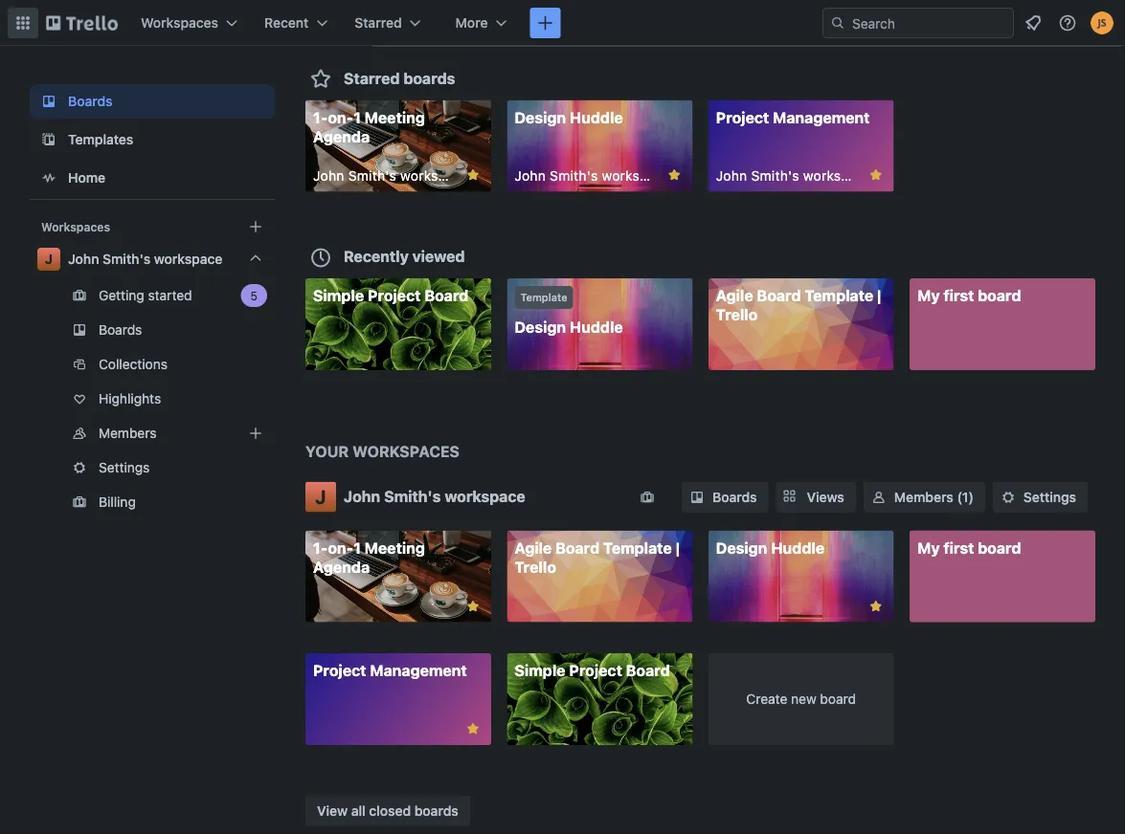 Task type: vqa. For each thing, say whether or not it's contained in the screenshot.
'board' for My Trello board
no



Task type: describe. For each thing, give the bounding box(es) containing it.
(1)
[[957, 490, 974, 506]]

my first board link for agile board template | trello
[[910, 279, 1095, 371]]

1- for starred boards
[[313, 109, 328, 127]]

simple for the leftmost 'simple project board' link
[[313, 287, 364, 305]]

0 vertical spatial management
[[773, 109, 870, 127]]

1 vertical spatial management
[[370, 663, 467, 681]]

my for agile board template | trello
[[917, 287, 940, 305]]

boards inside button
[[414, 804, 458, 820]]

view all closed boards button
[[305, 797, 470, 827]]

5
[[250, 289, 258, 303]]

forward image for members
[[271, 422, 294, 445]]

templates link
[[30, 123, 275, 157]]

members for members (1)
[[894, 490, 953, 506]]

workspace for project management
[[803, 168, 872, 184]]

my for design huddle
[[917, 540, 940, 558]]

1 vertical spatial huddle
[[570, 319, 623, 337]]

john smith's workspace for huddle
[[515, 168, 671, 184]]

1 for starred boards
[[353, 109, 361, 127]]

agenda for john
[[313, 559, 370, 577]]

sm image
[[999, 488, 1018, 507]]

starred for starred boards
[[344, 69, 400, 88]]

view all closed boards
[[317, 804, 458, 820]]

switch to… image
[[13, 13, 33, 33]]

home link
[[30, 161, 275, 195]]

billing link
[[30, 487, 275, 518]]

first for agile board template | trello
[[943, 287, 974, 305]]

template for right agile board template | trello link
[[805, 287, 873, 305]]

board image
[[37, 90, 60, 113]]

smith's for management
[[751, 168, 799, 184]]

1 horizontal spatial j
[[315, 486, 326, 509]]

2 vertical spatial design huddle
[[716, 540, 825, 558]]

john for project management
[[716, 168, 747, 184]]

viewed
[[412, 248, 465, 266]]

members link
[[30, 418, 294, 449]]

highlights
[[99, 391, 161, 407]]

my first board for design huddle
[[917, 540, 1021, 558]]

this workspace has premium. image
[[638, 488, 657, 507]]

primary element
[[0, 0, 1125, 46]]

recently
[[344, 248, 409, 266]]

smith's for on-
[[348, 168, 396, 184]]

0 horizontal spatial template
[[520, 292, 567, 304]]

0 vertical spatial design huddle
[[515, 109, 623, 127]]

members (1)
[[894, 490, 974, 506]]

create board or workspace image
[[536, 13, 555, 33]]

design huddle link
[[708, 531, 894, 623]]

click to unstar this board. it will be removed from your starred list. image for project management
[[867, 167, 884, 184]]

1 horizontal spatial simple project board
[[515, 663, 670, 681]]

1 horizontal spatial settings link
[[993, 483, 1088, 513]]

recent button
[[253, 8, 339, 38]]

1 vertical spatial boards link
[[30, 315, 275, 346]]

0 horizontal spatial settings link
[[30, 453, 275, 484]]

recent
[[264, 15, 309, 31]]

1 vertical spatial boards
[[99, 322, 142, 338]]

views
[[807, 490, 844, 506]]

home image
[[37, 167, 60, 190]]

starred boards
[[344, 69, 455, 88]]

click to unstar this board. it will be removed from your starred list. image for design huddle
[[666, 167, 683, 184]]

collections link
[[30, 349, 275, 380]]

new
[[791, 692, 816, 708]]

john for 1-on-1 meeting agenda
[[313, 168, 344, 184]]

create
[[746, 692, 787, 708]]

your
[[305, 443, 349, 461]]

0 vertical spatial boards link
[[30, 84, 275, 119]]

template board image
[[37, 128, 60, 151]]

1-on-1 meeting agenda for john
[[313, 540, 425, 577]]

on- for starred boards
[[328, 109, 353, 127]]

forward image for getting started
[[271, 284, 294, 307]]

members for members
[[99, 426, 157, 441]]

1 vertical spatial design huddle
[[515, 319, 623, 337]]

1 horizontal spatial simple project board link
[[507, 654, 692, 746]]

templates
[[68, 132, 133, 147]]

2 vertical spatial huddle
[[771, 540, 825, 558]]

workspace for 1-on-1 meeting agenda
[[400, 168, 469, 184]]

my first board for agile board template | trello
[[917, 287, 1021, 305]]

started
[[148, 288, 192, 304]]

back to home image
[[46, 8, 118, 38]]

design inside design huddle link
[[716, 540, 767, 558]]

1- for john smith's workspace
[[313, 540, 328, 558]]

agile for leftmost agile board template | trello link
[[515, 540, 552, 558]]

agile for right agile board template | trello link
[[716, 287, 753, 305]]

collections
[[99, 357, 168, 372]]

2 vertical spatial boards link
[[682, 483, 768, 513]]

0 vertical spatial boards
[[68, 93, 113, 109]]



Task type: locate. For each thing, give the bounding box(es) containing it.
add image
[[244, 422, 267, 445]]

highlights link
[[30, 384, 275, 415]]

1 vertical spatial forward image
[[271, 422, 294, 445]]

meeting
[[365, 109, 425, 127], [365, 540, 425, 558]]

members down highlights at top
[[99, 426, 157, 441]]

your workspaces
[[305, 443, 460, 461]]

agenda
[[313, 128, 370, 146], [313, 559, 370, 577]]

john smith's workspace for on-
[[313, 168, 469, 184]]

| for leftmost agile board template | trello link
[[676, 540, 680, 558]]

design
[[515, 109, 566, 127], [515, 319, 566, 337], [716, 540, 767, 558]]

0 horizontal spatial agile board template | trello link
[[507, 531, 692, 623]]

2 my from the top
[[917, 540, 940, 558]]

home
[[68, 170, 105, 186]]

members
[[99, 426, 157, 441], [894, 490, 953, 506]]

1 vertical spatial simple
[[515, 663, 565, 681]]

0 vertical spatial |
[[877, 287, 881, 305]]

recently viewed
[[344, 248, 465, 266]]

click to unstar this board. it will be removed from your starred list. image inside design huddle link
[[867, 598, 884, 616]]

settings link right (1)
[[993, 483, 1088, 513]]

on- for john smith's workspace
[[328, 540, 353, 558]]

1 vertical spatial first
[[943, 540, 974, 558]]

sm image right this workspace has premium. 'image'
[[687, 488, 707, 507]]

starred up 'starred boards'
[[355, 15, 402, 31]]

john smith's workspace
[[313, 168, 469, 184], [515, 168, 671, 184], [716, 168, 872, 184], [68, 251, 222, 267], [344, 488, 525, 506]]

1 vertical spatial 1-
[[313, 540, 328, 558]]

view
[[317, 804, 348, 820]]

1 vertical spatial board
[[978, 540, 1021, 558]]

2 click to unstar this board. it will be removed from your starred list. image from the top
[[464, 721, 481, 739]]

1 vertical spatial simple project board link
[[507, 654, 692, 746]]

forward image right the add "image"
[[271, 422, 294, 445]]

boards link up collections link
[[30, 315, 275, 346]]

boards link right this workspace has premium. 'image'
[[682, 483, 768, 513]]

0 vertical spatial simple project board link
[[305, 279, 491, 371]]

0 vertical spatial 1
[[353, 109, 361, 127]]

john smith's workspace for management
[[716, 168, 872, 184]]

settings right sm icon
[[1023, 490, 1076, 506]]

1 click to unstar this board. it will be removed from your starred list. image from the top
[[464, 598, 481, 616]]

2 my first board from the top
[[917, 540, 1021, 558]]

1 horizontal spatial settings
[[1023, 490, 1076, 506]]

1 vertical spatial agile board template | trello
[[515, 540, 680, 577]]

1 vertical spatial 1-on-1 meeting agenda
[[313, 540, 425, 577]]

1-on-1 meeting agenda for starred
[[313, 109, 425, 146]]

boards
[[68, 93, 113, 109], [99, 322, 142, 338], [712, 490, 757, 506]]

1 horizontal spatial sm image
[[869, 488, 888, 507]]

1 vertical spatial design
[[515, 319, 566, 337]]

template
[[805, 287, 873, 305], [520, 292, 567, 304], [603, 540, 672, 558]]

1 agenda from the top
[[313, 128, 370, 146]]

click to unstar this board. it will be removed from your starred list. image
[[464, 167, 481, 184], [666, 167, 683, 184], [867, 167, 884, 184], [867, 598, 884, 616]]

0 horizontal spatial members
[[99, 426, 157, 441]]

members left (1)
[[894, 490, 953, 506]]

2 vertical spatial design
[[716, 540, 767, 558]]

smith's
[[348, 168, 396, 184], [550, 168, 598, 184], [751, 168, 799, 184], [103, 251, 150, 267], [384, 488, 441, 506]]

management
[[773, 109, 870, 127], [370, 663, 467, 681]]

template for leftmost agile board template | trello link
[[603, 540, 672, 558]]

create a workspace image
[[244, 215, 267, 238]]

design huddle
[[515, 109, 623, 127], [515, 319, 623, 337], [716, 540, 825, 558]]

2 forward image from the top
[[271, 422, 294, 445]]

boards down getting
[[99, 322, 142, 338]]

on-
[[328, 109, 353, 127], [328, 540, 353, 558]]

0 vertical spatial first
[[943, 287, 974, 305]]

0 horizontal spatial trello
[[515, 559, 556, 577]]

starred inside dropdown button
[[355, 15, 402, 31]]

settings
[[99, 460, 150, 476], [1023, 490, 1076, 506]]

my first board link for design huddle
[[910, 531, 1095, 623]]

my first board link
[[910, 279, 1095, 371], [910, 531, 1095, 623]]

views link
[[776, 483, 856, 513]]

1 horizontal spatial simple
[[515, 663, 565, 681]]

agenda for starred
[[313, 128, 370, 146]]

workspaces inside dropdown button
[[141, 15, 218, 31]]

workspaces
[[141, 15, 218, 31], [41, 220, 110, 234]]

agile board template | trello
[[716, 287, 881, 325], [515, 540, 680, 577]]

more button
[[444, 8, 518, 38]]

1 horizontal spatial management
[[773, 109, 870, 127]]

meeting for boards
[[365, 109, 425, 127]]

boards link up the templates link
[[30, 84, 275, 119]]

2 first from the top
[[943, 540, 974, 558]]

project management
[[716, 109, 870, 127], [313, 663, 467, 681]]

trello for right agile board template | trello link
[[716, 306, 758, 325]]

0 vertical spatial agenda
[[313, 128, 370, 146]]

0 horizontal spatial simple
[[313, 287, 364, 305]]

0 vertical spatial j
[[45, 251, 53, 267]]

1 vertical spatial agile board template | trello link
[[507, 531, 692, 623]]

1 vertical spatial |
[[676, 540, 680, 558]]

starred
[[355, 15, 402, 31], [344, 69, 400, 88]]

my
[[917, 287, 940, 305], [917, 540, 940, 558]]

1 meeting from the top
[[365, 109, 425, 127]]

1 vertical spatial my
[[917, 540, 940, 558]]

forward image inside members link
[[271, 422, 294, 445]]

0 vertical spatial board
[[978, 287, 1021, 305]]

1 1 from the top
[[353, 109, 361, 127]]

0 vertical spatial forward image
[[271, 284, 294, 307]]

0 vertical spatial click to unstar this board. it will be removed from your starred list. image
[[464, 598, 481, 616]]

getting
[[99, 288, 144, 304]]

0 vertical spatial agile board template | trello
[[716, 287, 881, 325]]

1 1- from the top
[[313, 109, 328, 127]]

2 1 from the top
[[353, 540, 361, 558]]

0 vertical spatial 1-
[[313, 109, 328, 127]]

1 horizontal spatial agile
[[716, 287, 753, 305]]

1 my first board link from the top
[[910, 279, 1095, 371]]

0 vertical spatial design
[[515, 109, 566, 127]]

Search field
[[822, 8, 1014, 38]]

1 horizontal spatial members
[[894, 490, 953, 506]]

project management link
[[305, 654, 491, 746]]

0 horizontal spatial management
[[370, 663, 467, 681]]

j down your
[[315, 486, 326, 509]]

1 horizontal spatial trello
[[716, 306, 758, 325]]

1 vertical spatial settings
[[1023, 490, 1076, 506]]

0 horizontal spatial agile
[[515, 540, 552, 558]]

click to unstar this board. it will be removed from your starred list. image inside 1-on-1 meeting agenda link
[[464, 598, 481, 616]]

j
[[45, 251, 53, 267], [315, 486, 326, 509]]

simple for 'simple project board' link to the right
[[515, 663, 565, 681]]

0 vertical spatial settings
[[99, 460, 150, 476]]

1 horizontal spatial agile board template | trello link
[[708, 279, 894, 371]]

click to unstar this board. it will be removed from your starred list. image for project management
[[464, 721, 481, 739]]

1 vertical spatial trello
[[515, 559, 556, 577]]

0 vertical spatial project management
[[716, 109, 870, 127]]

0 vertical spatial boards
[[403, 69, 455, 88]]

john smith (johnsmith38824343) image
[[1091, 11, 1114, 34]]

0 horizontal spatial simple project board link
[[305, 279, 491, 371]]

2 1-on-1 meeting agenda from the top
[[313, 540, 425, 577]]

| for right agile board template | trello link
[[877, 287, 881, 305]]

workspace
[[400, 168, 469, 184], [602, 168, 671, 184], [803, 168, 872, 184], [154, 251, 222, 267], [445, 488, 525, 506]]

1 sm image from the left
[[687, 488, 707, 507]]

agile board template | trello for right agile board template | trello link
[[716, 287, 881, 325]]

1-on-1 meeting agenda link
[[305, 531, 491, 623]]

first for design huddle
[[943, 540, 974, 558]]

2 meeting from the top
[[365, 540, 425, 558]]

2 vertical spatial board
[[820, 692, 856, 708]]

0 vertical spatial my first board
[[917, 287, 1021, 305]]

0 vertical spatial members
[[99, 426, 157, 441]]

create new board
[[746, 692, 856, 708]]

2 my first board link from the top
[[910, 531, 1095, 623]]

1 horizontal spatial agile board template | trello
[[716, 287, 881, 325]]

2 horizontal spatial template
[[805, 287, 873, 305]]

click to unstar this board. it will be removed from your starred list. image for 1-on-1 meeting agenda
[[464, 167, 481, 184]]

smith's for huddle
[[550, 168, 598, 184]]

0 vertical spatial my first board link
[[910, 279, 1095, 371]]

2 vertical spatial boards
[[712, 490, 757, 506]]

0 vertical spatial huddle
[[570, 109, 623, 127]]

starred down starred dropdown button
[[344, 69, 400, 88]]

simple project board
[[313, 287, 469, 305], [515, 663, 670, 681]]

1-
[[313, 109, 328, 127], [313, 540, 328, 558]]

1 vertical spatial members
[[894, 490, 953, 506]]

1 for john smith's workspace
[[353, 540, 361, 558]]

1 on- from the top
[[328, 109, 353, 127]]

1 vertical spatial click to unstar this board. it will be removed from your starred list. image
[[464, 721, 481, 739]]

boards link
[[30, 84, 275, 119], [30, 315, 275, 346], [682, 483, 768, 513]]

1-on-1 meeting agenda
[[313, 109, 425, 146], [313, 540, 425, 577]]

first
[[943, 287, 974, 305], [943, 540, 974, 558]]

1 vertical spatial j
[[315, 486, 326, 509]]

0 vertical spatial trello
[[716, 306, 758, 325]]

2 sm image from the left
[[869, 488, 888, 507]]

click to unstar this board. it will be removed from your starred list. image for 1-on-1 meeting agenda
[[464, 598, 481, 616]]

1 vertical spatial starred
[[344, 69, 400, 88]]

boards
[[403, 69, 455, 88], [414, 804, 458, 820]]

project
[[716, 109, 769, 127], [368, 287, 421, 305], [313, 663, 366, 681], [569, 663, 622, 681]]

0 horizontal spatial simple project board
[[313, 287, 469, 305]]

search image
[[830, 15, 845, 31]]

trello
[[716, 306, 758, 325], [515, 559, 556, 577]]

starred for starred
[[355, 15, 402, 31]]

1 vertical spatial agenda
[[313, 559, 370, 577]]

2 1- from the top
[[313, 540, 328, 558]]

0 vertical spatial simple project board
[[313, 287, 469, 305]]

agile board template | trello link
[[708, 279, 894, 371], [507, 531, 692, 623]]

sm image
[[687, 488, 707, 507], [869, 488, 888, 507]]

0 vertical spatial workspaces
[[141, 15, 218, 31]]

0 vertical spatial meeting
[[365, 109, 425, 127]]

1 horizontal spatial workspaces
[[141, 15, 218, 31]]

john for design huddle
[[515, 168, 546, 184]]

board for agile board template | trello
[[978, 287, 1021, 305]]

billing
[[99, 495, 136, 510]]

1 my first board from the top
[[917, 287, 1021, 305]]

agile board template | trello for leftmost agile board template | trello link
[[515, 540, 680, 577]]

board
[[424, 287, 469, 305], [757, 287, 801, 305], [555, 540, 600, 558], [626, 663, 670, 681]]

j down "home" image
[[45, 251, 53, 267]]

0 horizontal spatial settings
[[99, 460, 150, 476]]

2 agenda from the top
[[313, 559, 370, 577]]

board for design huddle
[[978, 540, 1021, 558]]

boards right closed
[[414, 804, 458, 820]]

1 horizontal spatial project management
[[716, 109, 870, 127]]

huddle
[[570, 109, 623, 127], [570, 319, 623, 337], [771, 540, 825, 558]]

settings link up billing link
[[30, 453, 275, 484]]

agenda inside 1-on-1 meeting agenda link
[[313, 559, 370, 577]]

1 my from the top
[[917, 287, 940, 305]]

0 horizontal spatial |
[[676, 540, 680, 558]]

workspaces
[[352, 443, 460, 461]]

open information menu image
[[1058, 13, 1077, 33]]

closed
[[369, 804, 411, 820]]

workspace for design huddle
[[602, 168, 671, 184]]

0 vertical spatial 1-on-1 meeting agenda
[[313, 109, 425, 146]]

my first board
[[917, 287, 1021, 305], [917, 540, 1021, 558]]

click to unstar this board. it will be removed from your starred list. image
[[464, 598, 481, 616], [464, 721, 481, 739]]

starred button
[[343, 8, 432, 38]]

all
[[351, 804, 365, 820]]

0 horizontal spatial agile board template | trello
[[515, 540, 680, 577]]

0 horizontal spatial project management
[[313, 663, 467, 681]]

1 horizontal spatial |
[[877, 287, 881, 305]]

1 vertical spatial simple project board
[[515, 663, 670, 681]]

getting started
[[99, 288, 192, 304]]

forward image
[[271, 284, 294, 307], [271, 422, 294, 445]]

john
[[313, 168, 344, 184], [515, 168, 546, 184], [716, 168, 747, 184], [68, 251, 99, 267], [344, 488, 380, 506]]

1 vertical spatial project management
[[313, 663, 467, 681]]

|
[[877, 287, 881, 305], [676, 540, 680, 558]]

2 on- from the top
[[328, 540, 353, 558]]

1 vertical spatial meeting
[[365, 540, 425, 558]]

1 vertical spatial 1
[[353, 540, 361, 558]]

0 notifications image
[[1022, 11, 1045, 34]]

0 horizontal spatial sm image
[[687, 488, 707, 507]]

0 vertical spatial agile
[[716, 287, 753, 305]]

forward image right 5
[[271, 284, 294, 307]]

more
[[455, 15, 488, 31]]

boards up templates
[[68, 93, 113, 109]]

1 vertical spatial my first board link
[[910, 531, 1095, 623]]

1 forward image from the top
[[271, 284, 294, 307]]

board
[[978, 287, 1021, 305], [978, 540, 1021, 558], [820, 692, 856, 708]]

0 horizontal spatial workspaces
[[41, 220, 110, 234]]

agile
[[716, 287, 753, 305], [515, 540, 552, 558]]

1 vertical spatial boards
[[414, 804, 458, 820]]

workspaces button
[[129, 8, 249, 38]]

settings link
[[30, 453, 275, 484], [993, 483, 1088, 513]]

boards down starred dropdown button
[[403, 69, 455, 88]]

sm image right views on the right
[[869, 488, 888, 507]]

1 1-on-1 meeting agenda from the top
[[313, 109, 425, 146]]

simple project board link
[[305, 279, 491, 371], [507, 654, 692, 746]]

boards left views link at the bottom right
[[712, 490, 757, 506]]

meeting for smith's
[[365, 540, 425, 558]]

0 vertical spatial starred
[[355, 15, 402, 31]]

0 vertical spatial agile board template | trello link
[[708, 279, 894, 371]]

click to unstar this board. it will be removed from your starred list. image inside project management link
[[464, 721, 481, 739]]

1 first from the top
[[943, 287, 974, 305]]

0 vertical spatial my
[[917, 287, 940, 305]]

1
[[353, 109, 361, 127], [353, 540, 361, 558]]

trello for leftmost agile board template | trello link
[[515, 559, 556, 577]]

settings up billing
[[99, 460, 150, 476]]

simple
[[313, 287, 364, 305], [515, 663, 565, 681]]

1 horizontal spatial template
[[603, 540, 672, 558]]

0 vertical spatial simple
[[313, 287, 364, 305]]



